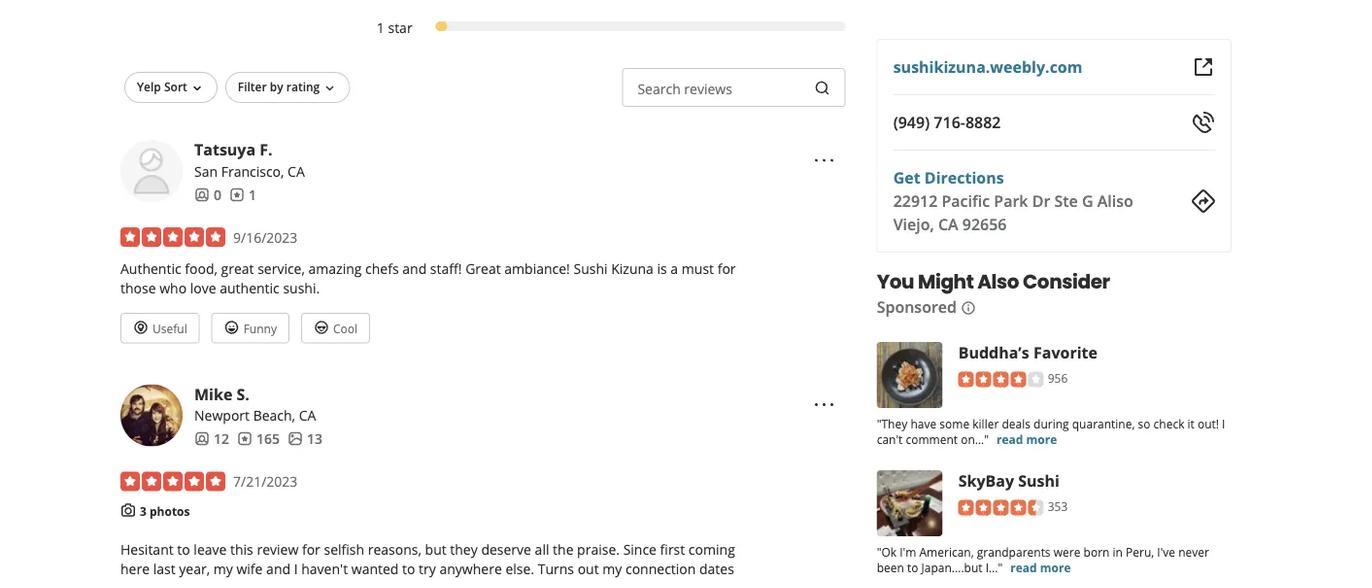 Task type: locate. For each thing, give the bounding box(es) containing it.
and up "was"
[[266, 559, 291, 578]]

1 horizontal spatial love
[[634, 579, 660, 580]]

fall
[[596, 579, 615, 580]]

read more for sushi
[[1011, 559, 1071, 575]]

0 vertical spatial 1
[[377, 18, 385, 37]]

7/21/2023
[[233, 472, 298, 491]]

sushikizuna.weebly.com
[[894, 56, 1083, 77]]

0 vertical spatial 5 star rating image
[[120, 228, 225, 247]]

3 down wanted
[[377, 579, 384, 580]]

0 horizontal spatial my
[[214, 559, 233, 578]]

buddha's favorite
[[959, 342, 1098, 362]]

read more right i…"
[[1011, 559, 1071, 575]]

24 phone v2 image
[[1192, 111, 1216, 134]]

reviews element down beach,
[[237, 429, 280, 448]]

1 for 1 star
[[377, 18, 385, 37]]

0 horizontal spatial in
[[618, 579, 630, 580]]

2 friends element from the top
[[194, 429, 229, 448]]

rating
[[286, 79, 320, 95]]

1 vertical spatial more
[[1040, 559, 1071, 575]]

can't
[[877, 431, 903, 447]]

my up when
[[214, 559, 233, 578]]

love
[[190, 279, 216, 297], [634, 579, 660, 580]]

i
[[1223, 415, 1226, 431], [294, 559, 298, 578], [249, 579, 253, 580]]

times
[[388, 579, 423, 580]]

read more link up skybay sushi
[[997, 431, 1057, 447]]

0 vertical spatial and
[[403, 259, 427, 278]]

2 5 star rating image from the top
[[120, 472, 225, 491]]

photos element
[[288, 429, 323, 448]]

out
[[578, 559, 599, 578]]

1 horizontal spatial 3
[[377, 579, 384, 580]]

last
[[153, 559, 175, 578]]

5 star rating image
[[120, 228, 225, 247], [120, 472, 225, 491]]

3 right 16 camera v2 icon
[[140, 503, 147, 519]]

hesitant to leave this review for selfish reasons, but they deserve all the praise. since first coming here last year, my wife and i haven't wanted to try anywhere else. turns out my connection dates back 15 years when i was eating taiko 2-3 times per week, which made me fall in love with sus
[[120, 540, 735, 580]]

2 vertical spatial i
[[249, 579, 253, 580]]

1 vertical spatial for
[[302, 540, 321, 558]]

13
[[307, 429, 323, 448]]

skybay sushi image
[[877, 470, 943, 536]]

1 vertical spatial read
[[1011, 559, 1037, 575]]

1 vertical spatial 16 friends v2 image
[[194, 431, 210, 447]]

1 horizontal spatial 1
[[377, 18, 385, 37]]

3 inside hesitant to leave this review for selfish reasons, but they deserve all the praise. since first coming here last year, my wife and i haven't wanted to try anywhere else. turns out my connection dates back 15 years when i was eating taiko 2-3 times per week, which made me fall in love with sus
[[377, 579, 384, 580]]

1 vertical spatial love
[[634, 579, 660, 580]]

read for skybay
[[1011, 559, 1037, 575]]

in right fall
[[618, 579, 630, 580]]

1 16 friends v2 image from the top
[[194, 187, 210, 203]]

ca right francisco,
[[288, 162, 305, 180]]

1 horizontal spatial in
[[1113, 544, 1123, 560]]

1 vertical spatial i
[[294, 559, 298, 578]]

read right 'on…"'
[[997, 431, 1024, 447]]

san
[[194, 162, 218, 180]]

1 horizontal spatial for
[[718, 259, 736, 278]]

dr
[[1033, 190, 1051, 211]]

deserve
[[481, 540, 531, 558]]

read more link right i…"
[[1011, 559, 1071, 575]]

grandparents
[[977, 544, 1051, 560]]

ca up photos element
[[299, 406, 316, 425]]

0 vertical spatial more
[[1027, 431, 1057, 447]]

5 star rating image up photos
[[120, 472, 225, 491]]

22912
[[894, 190, 938, 211]]

0 horizontal spatial love
[[190, 279, 216, 297]]

0 vertical spatial 3
[[140, 503, 147, 519]]

0 vertical spatial in
[[1113, 544, 1123, 560]]

i inside "they have some killer deals during quarantine, so check it out! i can't comment on…"
[[1223, 415, 1226, 431]]

3 photos link
[[140, 503, 190, 519]]

more up skybay sushi link
[[1027, 431, 1057, 447]]

1 vertical spatial 3
[[377, 579, 384, 580]]

and left staff!
[[403, 259, 427, 278]]

aliso
[[1098, 190, 1134, 211]]

0 vertical spatial friends element
[[194, 185, 222, 204]]

1 inside reviews element
[[249, 185, 257, 204]]

1 left star
[[377, 18, 385, 37]]

1 horizontal spatial sushi
[[1019, 470, 1060, 491]]

16 review v2 image
[[237, 431, 253, 447]]

i down wife
[[249, 579, 253, 580]]

i'm
[[900, 544, 917, 560]]

to up year,
[[177, 540, 190, 558]]

sushikizuna.weebly.com link
[[894, 56, 1083, 77]]

1 vertical spatial friends element
[[194, 429, 229, 448]]

sushi up 353
[[1019, 470, 1060, 491]]

it
[[1188, 415, 1195, 431]]

"they have some killer deals during quarantine, so check it out! i can't comment on…"
[[877, 415, 1226, 447]]

16 friends v2 image
[[194, 187, 210, 203], [194, 431, 210, 447]]

pacific
[[942, 190, 990, 211]]

0 vertical spatial for
[[718, 259, 736, 278]]

check
[[1154, 415, 1185, 431]]

were
[[1054, 544, 1081, 560]]

friends element
[[194, 185, 222, 204], [194, 429, 229, 448]]

1 vertical spatial and
[[266, 559, 291, 578]]

0 vertical spatial read more link
[[997, 431, 1057, 447]]

0 horizontal spatial for
[[302, 540, 321, 558]]

16 friends v2 image left 0
[[194, 187, 210, 203]]

tatsuya f. link
[[194, 139, 273, 160]]

i right out!
[[1223, 415, 1226, 431]]

5 star rating image up authentic
[[120, 228, 225, 247]]

15
[[154, 579, 169, 580]]

ca inside mike s. newport beach, ca
[[299, 406, 316, 425]]

filter by rating
[[238, 79, 320, 95]]

filter reviews by 1 star rating element
[[354, 18, 846, 37]]

sushi left kizuna
[[574, 259, 608, 278]]

16 review v2 image
[[229, 187, 245, 203]]

turns
[[538, 559, 574, 578]]

reviews element containing 165
[[237, 429, 280, 448]]

1 horizontal spatial my
[[603, 559, 622, 578]]

1 vertical spatial sushi
[[1019, 470, 1060, 491]]

back
[[120, 579, 150, 580]]

and inside 'authentic food, great service, amazing chefs and staff! great ambiance! sushi kizuna is a must for those who love authentic sushi.'
[[403, 259, 427, 278]]

anywhere
[[440, 559, 502, 578]]

0 vertical spatial 16 friends v2 image
[[194, 187, 210, 203]]

12
[[214, 429, 229, 448]]

for right must
[[718, 259, 736, 278]]

1 right 16 review v2 icon
[[249, 185, 257, 204]]

comment
[[906, 431, 958, 447]]

for up haven't
[[302, 540, 321, 558]]

1 vertical spatial 5 star rating image
[[120, 472, 225, 491]]

956
[[1048, 370, 1068, 386]]

leave
[[194, 540, 227, 558]]

24 directions v2 image
[[1192, 189, 1216, 213]]

9/16/2023
[[233, 228, 298, 247]]

to up times
[[402, 559, 415, 578]]

0 horizontal spatial sushi
[[574, 259, 608, 278]]

love down food,
[[190, 279, 216, 297]]

more for favorite
[[1027, 431, 1057, 447]]

my up fall
[[603, 559, 622, 578]]

1 vertical spatial reviews element
[[237, 429, 280, 448]]

friends element containing 0
[[194, 185, 222, 204]]

authentic
[[220, 279, 280, 297]]

0 horizontal spatial 1
[[249, 185, 257, 204]]

cool
[[333, 320, 358, 336]]

some
[[940, 415, 970, 431]]

also
[[978, 268, 1020, 295]]

16 friends v2 image left 12
[[194, 431, 210, 447]]

to
[[177, 540, 190, 558], [402, 559, 415, 578], [908, 559, 919, 575]]

reviews element right 0
[[229, 185, 257, 204]]

ca for s.
[[299, 406, 316, 425]]

1 vertical spatial read more link
[[1011, 559, 1071, 575]]

"ok i'm american, grandparents were born in peru, i've never been to japan....but i…"
[[877, 544, 1210, 575]]

since
[[624, 540, 657, 558]]

reasons,
[[368, 540, 422, 558]]

read more link for favorite
[[997, 431, 1057, 447]]

0 vertical spatial read
[[997, 431, 1024, 447]]

reviews element containing 1
[[229, 185, 257, 204]]

read right i…"
[[1011, 559, 1037, 575]]

ca
[[288, 162, 305, 180], [939, 214, 959, 235], [299, 406, 316, 425]]

1 my from the left
[[214, 559, 233, 578]]

1 friends element from the top
[[194, 185, 222, 204]]

buddha's favorite image
[[877, 342, 943, 408]]

filter
[[238, 79, 267, 95]]

mike
[[194, 383, 233, 404]]

2 vertical spatial ca
[[299, 406, 316, 425]]

connection
[[626, 559, 696, 578]]

0 vertical spatial reviews element
[[229, 185, 257, 204]]

0 vertical spatial ca
[[288, 162, 305, 180]]

my
[[214, 559, 233, 578], [603, 559, 622, 578]]

s.
[[237, 383, 250, 404]]

american,
[[920, 544, 974, 560]]

great
[[221, 259, 254, 278]]

made
[[532, 579, 568, 580]]

search image
[[815, 80, 831, 96]]

read more for favorite
[[997, 431, 1057, 447]]

0 vertical spatial read more
[[997, 431, 1057, 447]]

2 horizontal spatial i
[[1223, 415, 1226, 431]]

more left born
[[1040, 559, 1071, 575]]

in right born
[[1113, 544, 1123, 560]]

for
[[718, 259, 736, 278], [302, 540, 321, 558]]

read more up skybay sushi
[[997, 431, 1057, 447]]

to inside "ok i'm american, grandparents were born in peru, i've never been to japan....but i…"
[[908, 559, 919, 575]]

1 horizontal spatial and
[[403, 259, 427, 278]]

0 vertical spatial sushi
[[574, 259, 608, 278]]

and inside hesitant to leave this review for selfish reasons, but they deserve all the praise. since first coming here last year, my wife and i haven't wanted to try anywhere else. turns out my connection dates back 15 years when i was eating taiko 2-3 times per week, which made me fall in love with sus
[[266, 559, 291, 578]]

2 16 friends v2 image from the top
[[194, 431, 210, 447]]

tatsuya f. san francisco, ca
[[194, 139, 305, 180]]

great
[[466, 259, 501, 278]]

wanted
[[352, 559, 399, 578]]

0 vertical spatial love
[[190, 279, 216, 297]]

2 horizontal spatial to
[[908, 559, 919, 575]]

for inside hesitant to leave this review for selfish reasons, but they deserve all the praise. since first coming here last year, my wife and i haven't wanted to try anywhere else. turns out my connection dates back 15 years when i was eating taiko 2-3 times per week, which made me fall in love with sus
[[302, 540, 321, 558]]

with
[[663, 579, 690, 580]]

0 horizontal spatial i
[[249, 579, 253, 580]]

those
[[120, 279, 156, 297]]

i up eating
[[294, 559, 298, 578]]

which
[[491, 579, 529, 580]]

1 vertical spatial 1
[[249, 185, 257, 204]]

ca down pacific
[[939, 214, 959, 235]]

16 useful v2 image
[[133, 320, 149, 335]]

ca inside tatsuya f. san francisco, ca
[[288, 162, 305, 180]]

1 vertical spatial ca
[[939, 214, 959, 235]]

0 horizontal spatial 3
[[140, 503, 147, 519]]

review
[[257, 540, 299, 558]]

1 horizontal spatial i
[[294, 559, 298, 578]]

love inside 'authentic food, great service, amazing chefs and staff! great ambiance! sushi kizuna is a must for those who love authentic sushi.'
[[190, 279, 216, 297]]

get
[[894, 167, 921, 188]]

reviews element
[[229, 185, 257, 204], [237, 429, 280, 448]]

peru,
[[1126, 544, 1155, 560]]

  text field
[[622, 68, 846, 107]]

0 vertical spatial i
[[1223, 415, 1226, 431]]

friends element for mike s.
[[194, 429, 229, 448]]

sushi
[[574, 259, 608, 278], [1019, 470, 1060, 491]]

16 cool v2 image
[[314, 320, 329, 335]]

in
[[1113, 544, 1123, 560], [618, 579, 630, 580]]

16 funny v2 image
[[224, 320, 240, 335]]

yelp sort button
[[124, 72, 217, 103]]

search
[[638, 79, 681, 98]]

1 5 star rating image from the top
[[120, 228, 225, 247]]

1 vertical spatial in
[[618, 579, 630, 580]]

love down connection
[[634, 579, 660, 580]]

friends element containing 12
[[194, 429, 229, 448]]

friends element down newport
[[194, 429, 229, 448]]

16 friends v2 image for tatsuya
[[194, 187, 210, 203]]

to right been in the right bottom of the page
[[908, 559, 919, 575]]

0 horizontal spatial and
[[266, 559, 291, 578]]

1 vertical spatial read more
[[1011, 559, 1071, 575]]

friends element down san
[[194, 185, 222, 204]]



Task type: describe. For each thing, give the bounding box(es) containing it.
never
[[1179, 544, 1210, 560]]

reviews
[[684, 79, 733, 98]]

staff!
[[430, 259, 462, 278]]

been
[[877, 559, 905, 575]]

hesitant
[[120, 540, 174, 558]]

out!
[[1198, 415, 1220, 431]]

beach,
[[253, 406, 295, 425]]

killer
[[973, 415, 999, 431]]

"they
[[877, 415, 908, 431]]

yelp sort
[[137, 79, 187, 95]]

1 horizontal spatial to
[[402, 559, 415, 578]]

16 chevron down v2 image
[[189, 81, 205, 96]]

first
[[660, 540, 685, 558]]

g
[[1082, 190, 1094, 211]]

16 camera v2 image
[[120, 503, 136, 518]]

useful
[[153, 320, 187, 336]]

sushi inside 'authentic food, great service, amazing chefs and staff! great ambiance! sushi kizuna is a must for those who love authentic sushi.'
[[574, 259, 608, 278]]

when
[[210, 579, 245, 580]]

quarantine,
[[1073, 415, 1135, 431]]

photos
[[150, 503, 190, 519]]

ca inside get directions 22912 pacific park dr ste g aliso viejo, ca 92656
[[939, 214, 959, 235]]

5 star rating image for mike s.
[[120, 472, 225, 491]]

you might also consider
[[877, 268, 1110, 295]]

skybay sushi
[[959, 470, 1060, 491]]

16 friends v2 image for mike
[[194, 431, 210, 447]]

reviews element for s.
[[237, 429, 280, 448]]

here
[[120, 559, 150, 578]]

you
[[877, 268, 915, 295]]

was
[[256, 579, 281, 580]]

2-
[[364, 579, 377, 580]]

16 info v2 image
[[961, 300, 977, 316]]

dates
[[700, 559, 734, 578]]

cool button
[[301, 313, 370, 343]]

more for sushi
[[1040, 559, 1071, 575]]

4 star rating image
[[959, 371, 1044, 387]]

i…"
[[986, 559, 1003, 575]]

praise.
[[577, 540, 620, 558]]

skybay sushi link
[[959, 470, 1060, 491]]

me
[[572, 579, 592, 580]]

funny
[[244, 320, 277, 336]]

directions
[[925, 167, 1004, 188]]

years
[[173, 579, 207, 580]]

353
[[1048, 498, 1068, 514]]

(949)
[[894, 112, 930, 133]]

kizuna
[[611, 259, 654, 278]]

sort
[[164, 79, 187, 95]]

16 photos v2 image
[[288, 431, 303, 447]]

sponsored
[[877, 296, 957, 317]]

selfish
[[324, 540, 365, 558]]

5 star rating image for tatsuya f.
[[120, 228, 225, 247]]

ca for f.
[[288, 162, 305, 180]]

24 external link v2 image
[[1192, 55, 1216, 79]]

born
[[1084, 544, 1110, 560]]

star
[[388, 18, 413, 37]]

92656
[[963, 214, 1007, 235]]

in inside "ok i'm american, grandparents were born in peru, i've never been to japan....but i…"
[[1113, 544, 1123, 560]]

eating
[[284, 579, 323, 580]]

authentic
[[120, 259, 181, 278]]

on…"
[[961, 431, 989, 447]]

all
[[535, 540, 549, 558]]

photo of tatsuya f. image
[[120, 140, 183, 202]]

reviews element for f.
[[229, 185, 257, 204]]

16 chevron down v2 image
[[322, 81, 337, 96]]

might
[[918, 268, 974, 295]]

1 for 1
[[249, 185, 257, 204]]

0 horizontal spatial to
[[177, 540, 190, 558]]

year,
[[179, 559, 210, 578]]

4.5 star rating image
[[959, 500, 1044, 515]]

read for buddha's
[[997, 431, 1024, 447]]

service,
[[258, 259, 305, 278]]

authentic food, great service, amazing chefs and staff! great ambiance! sushi kizuna is a must for those who love authentic sushi.
[[120, 259, 736, 297]]

in inside hesitant to leave this review for selfish reasons, but they deserve all the praise. since first coming here last year, my wife and i haven't wanted to try anywhere else. turns out my connection dates back 15 years when i was eating taiko 2-3 times per week, which made me fall in love with sus
[[618, 579, 630, 580]]

consider
[[1023, 268, 1110, 295]]

(949) 716-8882
[[894, 112, 1001, 133]]

search reviews
[[638, 79, 733, 98]]

but
[[425, 540, 447, 558]]

taiko
[[327, 579, 361, 580]]

so
[[1138, 415, 1151, 431]]

buddha's favorite link
[[959, 342, 1098, 362]]

filter by rating button
[[225, 72, 350, 103]]

wife
[[237, 559, 263, 578]]

8882
[[966, 112, 1001, 133]]

viejo,
[[894, 214, 935, 235]]

skybay
[[959, 470, 1015, 491]]

useful button
[[120, 313, 200, 343]]

love inside hesitant to leave this review for selfish reasons, but they deserve all the praise. since first coming here last year, my wife and i haven't wanted to try anywhere else. turns out my connection dates back 15 years when i was eating taiko 2-3 times per week, which made me fall in love with sus
[[634, 579, 660, 580]]

else.
[[506, 559, 535, 578]]

the
[[553, 540, 574, 558]]

get directions link
[[894, 167, 1004, 188]]

have
[[911, 415, 937, 431]]

read more link for sushi
[[1011, 559, 1071, 575]]

friends element for tatsuya f.
[[194, 185, 222, 204]]

by
[[270, 79, 283, 95]]

2 my from the left
[[603, 559, 622, 578]]

165
[[257, 429, 280, 448]]

haven't
[[301, 559, 348, 578]]

"ok
[[877, 544, 897, 560]]

amazing
[[309, 259, 362, 278]]

a
[[671, 259, 678, 278]]

photo of mike s. image
[[120, 384, 183, 446]]

mike s. link
[[194, 383, 250, 404]]

i've
[[1158, 544, 1176, 560]]

try
[[419, 559, 436, 578]]

per
[[426, 579, 448, 580]]

must
[[682, 259, 714, 278]]

3 photos
[[140, 503, 190, 519]]

for inside 'authentic food, great service, amazing chefs and staff! great ambiance! sushi kizuna is a must for those who love authentic sushi.'
[[718, 259, 736, 278]]

who
[[160, 279, 187, 297]]



Task type: vqa. For each thing, say whether or not it's contained in the screenshot.
the CA
yes



